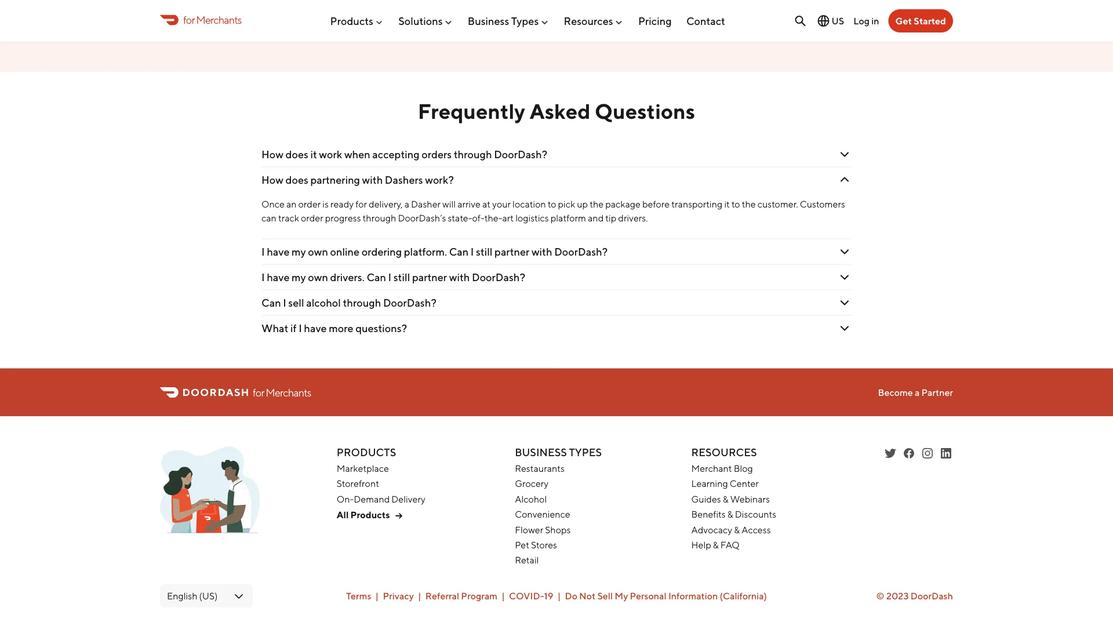 Task type: locate. For each thing, give the bounding box(es) containing it.
1 own from the top
[[308, 246, 328, 258]]

0 horizontal spatial a
[[404, 199, 409, 210]]

2 vertical spatial can
[[261, 297, 281, 309]]

&
[[723, 494, 729, 505], [727, 509, 733, 520], [734, 524, 740, 535], [713, 540, 719, 551]]

0 vertical spatial does
[[285, 148, 308, 161]]

0 horizontal spatial for
[[183, 14, 195, 26]]

the up 'and'
[[590, 199, 604, 210]]

1 horizontal spatial drivers.
[[618, 213, 648, 224]]

to left pick
[[548, 199, 556, 210]]

0 vertical spatial products
[[330, 15, 373, 27]]

2 vertical spatial for
[[253, 386, 264, 399]]

1 chevron down image from the top
[[838, 173, 852, 187]]

business inside business types restaurants grocery alcohol convenience flower shops pet stores retail
[[515, 446, 567, 459]]

2 the from the left
[[742, 199, 756, 210]]

have right if
[[304, 322, 327, 335]]

my down track
[[292, 246, 306, 258]]

0 horizontal spatial the
[[590, 199, 604, 210]]

0 vertical spatial drivers.
[[618, 213, 648, 224]]

can
[[449, 246, 469, 258], [367, 271, 386, 284], [261, 297, 281, 309]]

0 horizontal spatial for merchants
[[183, 14, 242, 26]]

shops
[[545, 524, 571, 535]]

0 horizontal spatial with
[[362, 174, 383, 186]]

have for i have my own online ordering platform. can i still partner with doordash?
[[267, 246, 290, 258]]

2 my from the top
[[292, 271, 306, 284]]

i have my own drivers. can i still partner with doordash?
[[261, 271, 525, 284]]

1 vertical spatial for
[[355, 199, 367, 210]]

0 vertical spatial partner
[[495, 246, 529, 258]]

1 vertical spatial with
[[532, 246, 552, 258]]

the
[[590, 199, 604, 210], [742, 199, 756, 210]]

on-demand delivery link
[[337, 494, 425, 505]]

advocacy & access link
[[691, 524, 771, 535]]

become
[[878, 387, 913, 398]]

pet stores link
[[515, 540, 557, 551]]

will
[[442, 199, 456, 210]]

delivery
[[392, 494, 425, 505]]

covid-
[[509, 591, 544, 602]]

chevron down image for how does partnering with dashers work?
[[838, 173, 852, 187]]

2 horizontal spatial can
[[449, 246, 469, 258]]

get started
[[895, 15, 946, 26]]

1 vertical spatial products
[[337, 446, 396, 459]]

i have my own online ordering platform. can i still partner with doordash?
[[261, 246, 608, 258]]

have down can
[[267, 246, 290, 258]]

0 horizontal spatial still
[[393, 271, 410, 284]]

order down is at left top
[[301, 213, 323, 224]]

2 vertical spatial through
[[343, 297, 381, 309]]

a left partner
[[915, 387, 920, 398]]

orders
[[422, 148, 452, 161]]

1 does from the top
[[285, 148, 308, 161]]

resources up merchant blog link
[[691, 446, 757, 459]]

0 horizontal spatial types
[[511, 15, 539, 27]]

i left sell at left top
[[283, 297, 286, 309]]

do not sell my personal information (california)
[[565, 591, 767, 602]]

with up delivery,
[[362, 174, 383, 186]]

solutions
[[398, 15, 443, 27]]

arrow right image
[[392, 509, 406, 523]]

1 vertical spatial order
[[301, 213, 323, 224]]

1 horizontal spatial it
[[724, 199, 730, 210]]

2 how from the top
[[261, 174, 283, 186]]

2 horizontal spatial for
[[355, 199, 367, 210]]

1 horizontal spatial the
[[742, 199, 756, 210]]

1 vertical spatial still
[[393, 271, 410, 284]]

accepting
[[372, 148, 419, 161]]

1 vertical spatial it
[[724, 199, 730, 210]]

resources inside resources link
[[564, 15, 613, 27]]

5 chevron down image from the top
[[838, 322, 852, 336]]

1 horizontal spatial partner
[[495, 246, 529, 258]]

can left sell at left top
[[261, 297, 281, 309]]

i down of-
[[471, 246, 474, 258]]

0 horizontal spatial partner
[[412, 271, 447, 284]]

2 chevron down image from the top
[[838, 245, 852, 259]]

1 vertical spatial my
[[292, 271, 306, 284]]

partner down art
[[495, 246, 529, 258]]

1 vertical spatial business
[[515, 446, 567, 459]]

resources up select a slide to show tab list
[[564, 15, 613, 27]]

alcohol
[[306, 297, 341, 309]]

more
[[329, 322, 353, 335]]

own up alcohol
[[308, 271, 328, 284]]

1 my from the top
[[292, 246, 306, 258]]

2 vertical spatial with
[[449, 271, 470, 284]]

can right platform.
[[449, 246, 469, 258]]

still down ordering
[[393, 271, 410, 284]]

0 horizontal spatial to
[[548, 199, 556, 210]]

& down benefits & discounts link
[[734, 524, 740, 535]]

solutions link
[[398, 10, 453, 32]]

how for how does it work when accepting orders through doordash?
[[261, 148, 283, 161]]

types
[[511, 15, 539, 27], [569, 446, 602, 459]]

track
[[278, 213, 299, 224]]

0 vertical spatial types
[[511, 15, 539, 27]]

2 to from the left
[[732, 199, 740, 210]]

have for i have my own drivers. can i still partner with doordash?
[[267, 271, 290, 284]]

if
[[290, 322, 297, 335]]

a left dasher
[[404, 199, 409, 210]]

1 horizontal spatial resources
[[691, 446, 757, 459]]

the-
[[484, 213, 502, 224]]

flower shops link
[[515, 524, 571, 535]]

benefits & discounts link
[[691, 509, 776, 520]]

order left is at left top
[[298, 199, 321, 210]]

2 vertical spatial have
[[304, 322, 327, 335]]

resources link
[[564, 10, 624, 32]]

it inside once an order is ready for delivery, a dasher will arrive at your location to pick up the package before transporting it to the customer. customers can track order progress through doordash's state-of-the-art logistics platform and tip drivers.
[[724, 199, 730, 210]]

0 vertical spatial business
[[468, 15, 509, 27]]

with down logistics
[[532, 246, 552, 258]]

business
[[468, 15, 509, 27], [515, 446, 567, 459]]

0 horizontal spatial business
[[468, 15, 509, 27]]

products
[[330, 15, 373, 27], [337, 446, 396, 459], [350, 510, 390, 521]]

does
[[285, 148, 308, 161], [285, 174, 308, 186]]

1 vertical spatial drivers.
[[330, 271, 365, 284]]

drivers. down package
[[618, 213, 648, 224]]

does left work on the left top of the page
[[285, 148, 308, 161]]

help
[[691, 540, 711, 551]]

drivers. up can i sell alcohol through doordash?
[[330, 271, 365, 284]]

1 horizontal spatial business
[[515, 446, 567, 459]]

contact link
[[686, 10, 725, 32]]

with down i have my own online ordering platform. can i still partner with doordash?
[[449, 271, 470, 284]]

covid-19 link
[[509, 591, 553, 602]]

pick
[[558, 199, 575, 210]]

through up questions? on the left bottom of the page
[[343, 297, 381, 309]]

resources merchant blog learning center guides & webinars benefits & discounts advocacy & access help & faq
[[691, 446, 776, 551]]

0 vertical spatial can
[[449, 246, 469, 258]]

become a partner
[[878, 387, 953, 398]]

have up sell at left top
[[267, 271, 290, 284]]

3 chevron down image from the top
[[838, 271, 852, 284]]

1 horizontal spatial to
[[732, 199, 740, 210]]

1 vertical spatial own
[[308, 271, 328, 284]]

i down ordering
[[388, 271, 391, 284]]

& left faq
[[713, 540, 719, 551]]

alcohol
[[515, 494, 547, 505]]

2 vertical spatial products
[[350, 510, 390, 521]]

to right the transporting
[[732, 199, 740, 210]]

1 horizontal spatial for merchants
[[253, 386, 311, 399]]

state-
[[448, 213, 472, 224]]

1 horizontal spatial still
[[476, 246, 492, 258]]

0 vertical spatial still
[[476, 246, 492, 258]]

blog
[[734, 463, 753, 474]]

become a partner link
[[878, 387, 953, 398]]

0 vertical spatial merchants
[[196, 14, 242, 26]]

flower
[[515, 524, 543, 535]]

work?
[[425, 174, 454, 186]]

guides
[[691, 494, 721, 505]]

resources inside resources merchant blog learning center guides & webinars benefits & discounts advocacy & access help & faq
[[691, 446, 757, 459]]

my
[[292, 246, 306, 258], [292, 271, 306, 284]]

0 vertical spatial it
[[310, 148, 317, 161]]

your
[[492, 199, 511, 210]]

& down the guides & webinars link
[[727, 509, 733, 520]]

& down learning center link
[[723, 494, 729, 505]]

4 chevron down image from the top
[[838, 296, 852, 310]]

faq
[[720, 540, 740, 551]]

frequently
[[418, 99, 525, 124]]

0 vertical spatial have
[[267, 246, 290, 258]]

business types link
[[468, 10, 549, 32]]

0 vertical spatial resources
[[564, 15, 613, 27]]

order
[[298, 199, 321, 210], [301, 213, 323, 224]]

partner down platform.
[[412, 271, 447, 284]]

referral
[[425, 591, 459, 602]]

1 vertical spatial a
[[915, 387, 920, 398]]

0 vertical spatial my
[[292, 246, 306, 258]]

1 how from the top
[[261, 148, 283, 161]]

2 does from the top
[[285, 174, 308, 186]]

1 vertical spatial types
[[569, 446, 602, 459]]

1 vertical spatial merchants
[[266, 386, 311, 399]]

1 vertical spatial through
[[363, 213, 396, 224]]

still
[[476, 246, 492, 258], [393, 271, 410, 284]]

pricing link
[[638, 10, 672, 32]]

merchants
[[196, 14, 242, 26], [266, 386, 311, 399]]

resources
[[564, 15, 613, 27], [691, 446, 757, 459]]

does for it
[[285, 148, 308, 161]]

1 the from the left
[[590, 199, 604, 210]]

it left work on the left top of the page
[[310, 148, 317, 161]]

i right if
[[299, 322, 302, 335]]

1 vertical spatial how
[[261, 174, 283, 186]]

0 vertical spatial for merchants
[[183, 14, 242, 26]]

have
[[267, 246, 290, 258], [267, 271, 290, 284], [304, 322, 327, 335]]

with
[[362, 174, 383, 186], [532, 246, 552, 258], [449, 271, 470, 284]]

benefits
[[691, 509, 726, 520]]

can down ordering
[[367, 271, 386, 284]]

chevron down image
[[838, 173, 852, 187], [838, 245, 852, 259], [838, 271, 852, 284], [838, 296, 852, 310], [838, 322, 852, 336]]

own left "online"
[[308, 246, 328, 258]]

partner
[[921, 387, 953, 398]]

business for business types
[[468, 15, 509, 27]]

1 vertical spatial resources
[[691, 446, 757, 459]]

an
[[286, 199, 297, 210]]

still down of-
[[476, 246, 492, 258]]

chevron down image
[[838, 148, 852, 162]]

contact
[[686, 15, 725, 27]]

do
[[565, 591, 577, 602]]

my up sell at left top
[[292, 271, 306, 284]]

convenience
[[515, 509, 570, 520]]

is
[[323, 199, 329, 210]]

0 vertical spatial a
[[404, 199, 409, 210]]

types inside business types restaurants grocery alcohol convenience flower shops pet stores retail
[[569, 446, 602, 459]]

doordash?
[[494, 148, 547, 161], [554, 246, 608, 258], [472, 271, 525, 284], [383, 297, 436, 309]]

partner
[[495, 246, 529, 258], [412, 271, 447, 284]]

for inside once an order is ready for delivery, a dasher will arrive at your location to pick up the package before transporting it to the customer. customers can track order progress through doordash's state-of-the-art logistics platform and tip drivers.
[[355, 199, 367, 210]]

my for drivers.
[[292, 271, 306, 284]]

chevron down image for i have my own drivers. can i still partner with doordash?
[[838, 271, 852, 284]]

retail
[[515, 555, 539, 566]]

a inside once an order is ready for delivery, a dasher will arrive at your location to pick up the package before transporting it to the customer. customers can track order progress through doordash's state-of-the-art logistics platform and tip drivers.
[[404, 199, 409, 210]]

0 vertical spatial how
[[261, 148, 283, 161]]

(california)
[[720, 591, 767, 602]]

instagram image
[[921, 447, 934, 461]]

2 own from the top
[[308, 271, 328, 284]]

1 horizontal spatial can
[[367, 271, 386, 284]]

0 horizontal spatial resources
[[564, 15, 613, 27]]

1 vertical spatial can
[[367, 271, 386, 284]]

through right orders on the left top of the page
[[454, 148, 492, 161]]

started
[[914, 15, 946, 26]]

1 vertical spatial have
[[267, 271, 290, 284]]

through down delivery,
[[363, 213, 396, 224]]

dasher
[[411, 199, 441, 210]]

does up an on the left of the page
[[285, 174, 308, 186]]

0 vertical spatial own
[[308, 246, 328, 258]]

the left customer.
[[742, 199, 756, 210]]

1 vertical spatial does
[[285, 174, 308, 186]]

0 vertical spatial for
[[183, 14, 195, 26]]

i down can
[[261, 246, 265, 258]]

can i sell alcohol through doordash?
[[261, 297, 436, 309]]

pet
[[515, 540, 529, 551]]

it right the transporting
[[724, 199, 730, 210]]

grocery
[[515, 478, 549, 489]]

0 horizontal spatial drivers.
[[330, 271, 365, 284]]

1 horizontal spatial types
[[569, 446, 602, 459]]

learning center link
[[691, 478, 759, 489]]

a
[[404, 199, 409, 210], [915, 387, 920, 398]]



Task type: describe. For each thing, give the bounding box(es) containing it.
of-
[[472, 213, 484, 224]]

personal
[[630, 591, 666, 602]]

logistics
[[515, 213, 549, 224]]

twitter link
[[883, 447, 897, 461]]

customers
[[800, 199, 845, 210]]

business types restaurants grocery alcohol convenience flower shops pet stores retail
[[515, 446, 602, 566]]

linkedin link
[[939, 447, 953, 461]]

discounts
[[735, 509, 776, 520]]

0 horizontal spatial it
[[310, 148, 317, 161]]

0 vertical spatial order
[[298, 199, 321, 210]]

chevron down image for i have my own online ordering platform. can i still partner with doordash?
[[838, 245, 852, 259]]

1 horizontal spatial with
[[449, 271, 470, 284]]

does for partnering
[[285, 174, 308, 186]]

facebook image
[[902, 447, 916, 461]]

types for business types
[[511, 15, 539, 27]]

storefront
[[337, 478, 379, 489]]

what if i have more questions?
[[261, 322, 407, 335]]

marketplace link
[[337, 463, 389, 474]]

tip
[[605, 213, 616, 224]]

facebook link
[[902, 447, 916, 461]]

learning
[[691, 478, 728, 489]]

drivers. inside once an order is ready for delivery, a dasher will arrive at your location to pick up the package before transporting it to the customer. customers can track order progress through doordash's state-of-the-art logistics platform and tip drivers.
[[618, 213, 648, 224]]

sell
[[597, 591, 613, 602]]

on-
[[337, 494, 354, 505]]

what
[[261, 322, 288, 335]]

19
[[544, 591, 553, 602]]

package
[[605, 199, 641, 210]]

online
[[330, 246, 359, 258]]

resources for resources merchant blog learning center guides & webinars benefits & discounts advocacy & access help & faq
[[691, 446, 757, 459]]

1 to from the left
[[548, 199, 556, 210]]

and
[[588, 213, 604, 224]]

frequently asked questions
[[418, 99, 695, 124]]

when
[[344, 148, 370, 161]]

log
[[853, 15, 870, 26]]

program
[[461, 591, 497, 602]]

merchant blog link
[[691, 463, 753, 474]]

convenience link
[[515, 509, 570, 520]]

business types
[[468, 15, 539, 27]]

help & faq link
[[691, 540, 740, 551]]

transporting
[[671, 199, 723, 210]]

not
[[579, 591, 595, 602]]

terms
[[346, 591, 371, 602]]

my
[[615, 591, 628, 602]]

twitter image
[[883, 447, 897, 461]]

marketplace
[[337, 463, 389, 474]]

© 2023 doordash
[[876, 590, 953, 601]]

questions?
[[355, 322, 407, 335]]

log in
[[853, 15, 879, 26]]

log in link
[[853, 15, 879, 26]]

1 horizontal spatial for
[[253, 386, 264, 399]]

0 vertical spatial through
[[454, 148, 492, 161]]

grocery link
[[515, 478, 549, 489]]

0 horizontal spatial can
[[261, 297, 281, 309]]

chevron down image for can i sell alcohol through doordash?
[[838, 296, 852, 310]]

1 horizontal spatial merchants
[[266, 386, 311, 399]]

©
[[876, 590, 884, 601]]

how does it work when accepting orders through doordash?
[[261, 148, 547, 161]]

own for online
[[308, 246, 328, 258]]

0 vertical spatial with
[[362, 174, 383, 186]]

arrive
[[457, 199, 481, 210]]

1 vertical spatial partner
[[412, 271, 447, 284]]

chevron down image for what if i have more questions?
[[838, 322, 852, 336]]

0 horizontal spatial merchants
[[196, 14, 242, 26]]

can
[[261, 213, 276, 224]]

retail link
[[515, 555, 539, 566]]

merchant
[[691, 463, 732, 474]]

doordash
[[911, 590, 953, 601]]

types for business types restaurants grocery alcohol convenience flower shops pet stores retail
[[569, 446, 602, 459]]

before
[[642, 199, 670, 210]]

resources to help you succeed region
[[230, 0, 883, 42]]

2 horizontal spatial with
[[532, 246, 552, 258]]

resources for resources
[[564, 15, 613, 27]]

in
[[871, 15, 879, 26]]

1 horizontal spatial a
[[915, 387, 920, 398]]

2023
[[886, 590, 909, 601]]

pricing
[[638, 15, 672, 27]]

i up what
[[261, 271, 265, 284]]

linkedin image
[[939, 447, 953, 461]]

through inside once an order is ready for delivery, a dasher will arrive at your location to pick up the package before transporting it to the customer. customers can track order progress through doordash's state-of-the-art logistics platform and tip drivers.
[[363, 213, 396, 224]]

at
[[482, 199, 490, 210]]

progress
[[325, 213, 361, 224]]

up
[[577, 199, 588, 210]]

advocacy
[[691, 524, 732, 535]]

ordering
[[362, 246, 402, 258]]

once
[[261, 199, 285, 210]]

select a slide to show tab list
[[230, 32, 883, 42]]

how does partnering with dashers work?
[[261, 174, 454, 186]]

terms link
[[346, 591, 371, 602]]

how for how does partnering with dashers work?
[[261, 174, 283, 186]]

work
[[319, 148, 342, 161]]

all
[[337, 510, 349, 521]]

own for drivers.
[[308, 271, 328, 284]]

do not sell my personal information (california) link
[[565, 591, 767, 602]]

globe line image
[[816, 14, 830, 28]]

stores
[[531, 540, 557, 551]]

privacy link
[[383, 591, 414, 602]]

partnering
[[310, 174, 360, 186]]

1 vertical spatial for merchants
[[253, 386, 311, 399]]

referral program link
[[425, 591, 497, 602]]

alcohol link
[[515, 494, 547, 505]]

my for online
[[292, 246, 306, 258]]

ready
[[330, 199, 354, 210]]

doordash's
[[398, 213, 446, 224]]

doordash for merchants image
[[160, 447, 260, 540]]

privacy
[[383, 591, 414, 602]]

referral program
[[425, 591, 497, 602]]

business for business types restaurants grocery alcohol convenience flower shops pet stores retail
[[515, 446, 567, 459]]



Task type: vqa. For each thing, say whether or not it's contained in the screenshot.
the Resources
yes



